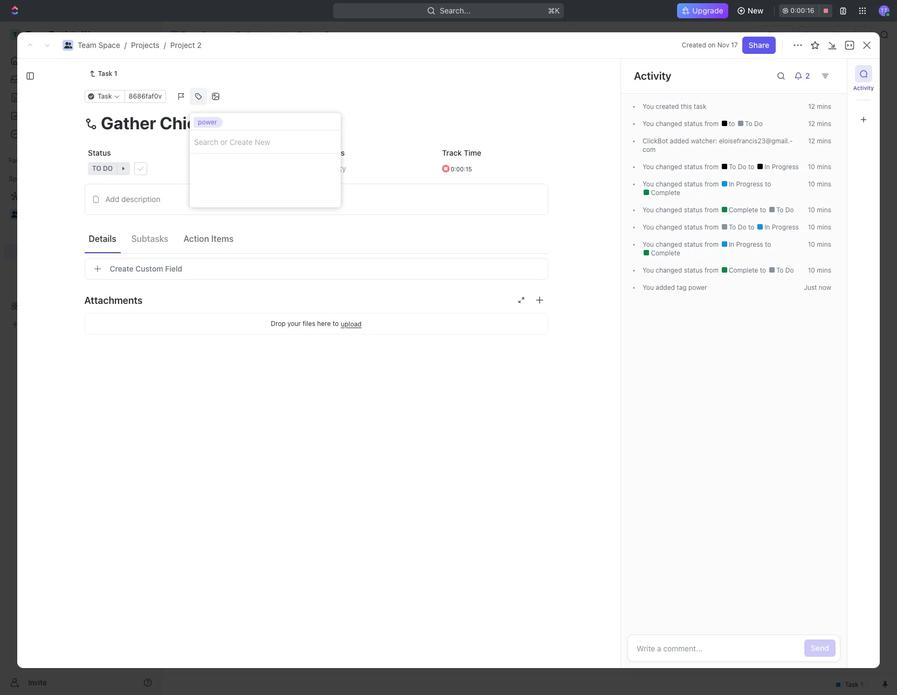 Task type: vqa. For each thing, say whether or not it's contained in the screenshot.
leftmost the Whiteboard
no



Task type: locate. For each thing, give the bounding box(es) containing it.
task sidebar content section
[[621, 59, 848, 669]]

task up the customize
[[836, 69, 852, 78]]

1 vertical spatial team
[[78, 40, 96, 50]]

on
[[708, 41, 716, 49]]

projects inside projects "link"
[[246, 30, 275, 39]]

added left tag
[[656, 284, 675, 292]]

create custom field
[[110, 264, 182, 274]]

team space link
[[168, 28, 227, 41], [78, 40, 120, 50]]

4 10 mins from the top
[[809, 223, 832, 231]]

1 vertical spatial space
[[99, 40, 120, 50]]

1 horizontal spatial projects
[[246, 30, 275, 39]]

team space
[[181, 30, 224, 39]]

just now
[[805, 284, 832, 292]]

2 status from the top
[[684, 163, 703, 171]]

action items
[[184, 234, 234, 244]]

1 horizontal spatial project
[[298, 30, 323, 39]]

1 horizontal spatial team
[[181, 30, 200, 39]]

nov
[[718, 41, 730, 49]]

⌘k
[[548, 6, 560, 15]]

user group image left the team space
[[171, 32, 178, 37]]

share
[[768, 30, 788, 39], [749, 40, 770, 50]]

1 12 from the top
[[809, 103, 816, 111]]

task
[[836, 69, 852, 78], [98, 70, 112, 78], [304, 152, 318, 160], [217, 206, 234, 216], [233, 225, 249, 234]]

user group image up home link
[[64, 42, 72, 49]]

from
[[705, 120, 719, 128], [705, 163, 719, 171], [705, 180, 719, 188], [705, 206, 719, 214], [705, 223, 719, 231], [705, 241, 719, 249], [705, 267, 719, 275]]

team for team space / projects / project 2
[[78, 40, 96, 50]]

task left dates
[[304, 152, 318, 160]]

0 horizontal spatial user group image
[[64, 42, 72, 49]]

3 12 from the top
[[809, 137, 816, 145]]

3 mins from the top
[[817, 137, 832, 145]]

add task up the customize
[[820, 69, 852, 78]]

1 vertical spatial add task button
[[277, 150, 323, 163]]

in progress
[[200, 152, 244, 160], [763, 163, 799, 171], [728, 180, 766, 188], [763, 223, 799, 231], [728, 241, 766, 249]]

0 horizontal spatial project
[[170, 40, 195, 50]]

in
[[200, 152, 207, 160], [765, 163, 771, 171], [729, 180, 735, 188], [765, 223, 771, 231], [729, 241, 735, 249]]

table link
[[325, 97, 346, 112]]

2 12 mins from the top
[[809, 120, 832, 128]]

description
[[121, 195, 160, 204]]

add left description
[[105, 195, 119, 204]]

0 vertical spatial 12 mins
[[809, 103, 832, 111]]

team up home link
[[78, 40, 96, 50]]

10 mins
[[809, 163, 832, 171], [809, 180, 832, 188], [809, 206, 832, 214], [809, 223, 832, 231], [809, 241, 832, 249], [809, 267, 832, 275]]

2 horizontal spatial add task
[[820, 69, 852, 78]]

tree
[[4, 188, 156, 333]]

4 changed status from from the top
[[654, 206, 721, 214]]

2 vertical spatial add task button
[[213, 223, 254, 236]]

do
[[755, 120, 763, 128], [738, 163, 747, 171], [786, 206, 794, 214], [738, 223, 747, 231], [211, 255, 221, 263], [786, 267, 794, 275]]

12 mins for changed status from
[[809, 120, 832, 128]]

upload
[[341, 320, 362, 328]]

0 vertical spatial 1
[[114, 70, 117, 78]]

projects up 8686faf0v
[[131, 40, 160, 50]]

1 vertical spatial add task
[[290, 152, 318, 160]]

0 horizontal spatial space
[[99, 40, 120, 50]]

0 horizontal spatial activity
[[634, 70, 672, 82]]

17
[[732, 41, 738, 49]]

share button down new
[[761, 26, 795, 43]]

12 for added watcher:
[[809, 137, 816, 145]]

1 horizontal spatial add task
[[290, 152, 318, 160]]

1 horizontal spatial activity
[[854, 85, 875, 91]]

field
[[165, 264, 182, 274]]

12
[[809, 103, 816, 111], [809, 120, 816, 128], [809, 137, 816, 145]]

1 vertical spatial projects
[[131, 40, 160, 50]]

4 changed from the top
[[656, 206, 683, 214]]

added right clickbot
[[670, 137, 690, 145]]

eloisefrancis23@gmail.
[[719, 137, 793, 145]]

3 changed status from from the top
[[654, 180, 721, 188]]

6 from from the top
[[705, 241, 719, 249]]

2 vertical spatial 12 mins
[[809, 137, 832, 145]]

3 12 mins from the top
[[809, 137, 832, 145]]

projects link up 8686faf0v
[[131, 40, 160, 50]]

0 vertical spatial share
[[768, 30, 788, 39]]

eloisefrancis23@gmail. com
[[643, 137, 793, 154]]

changed
[[656, 120, 683, 128], [656, 163, 683, 171], [656, 180, 683, 188], [656, 206, 683, 214], [656, 223, 683, 231], [656, 241, 683, 249], [656, 267, 683, 275]]

3 changed from the top
[[656, 180, 683, 188]]

2 vertical spatial 12
[[809, 137, 816, 145]]

projects
[[246, 30, 275, 39], [131, 40, 160, 50]]

clickbot
[[643, 137, 669, 145]]

1 button
[[243, 206, 258, 216]]

create
[[110, 264, 134, 274]]

share down the new button
[[768, 30, 788, 39]]

com
[[643, 137, 793, 154]]

0 vertical spatial project
[[298, 30, 323, 39]]

1 you from the top
[[643, 103, 654, 111]]

you
[[643, 103, 654, 111], [643, 120, 654, 128], [643, 163, 654, 171], [643, 180, 654, 188], [643, 206, 654, 214], [643, 223, 654, 231], [643, 241, 654, 249], [643, 267, 654, 275], [643, 284, 654, 292]]

0 vertical spatial add task
[[820, 69, 852, 78]]

3 10 from the top
[[809, 206, 816, 214]]

subtasks
[[131, 234, 168, 244]]

activity inside task sidebar content section
[[634, 70, 672, 82]]

space
[[202, 30, 224, 39], [99, 40, 120, 50]]

0 horizontal spatial 1
[[114, 70, 117, 78]]

2 10 from the top
[[809, 180, 816, 188]]

table
[[327, 100, 346, 109]]

1 vertical spatial share
[[749, 40, 770, 50]]

spaces
[[9, 175, 31, 183]]

0 vertical spatial team
[[181, 30, 200, 39]]

board link
[[199, 97, 222, 112]]

changed status from
[[654, 120, 721, 128], [654, 163, 721, 171], [654, 180, 721, 188], [654, 206, 721, 214], [654, 223, 721, 231], [654, 241, 721, 249], [654, 267, 721, 275]]

2 inside 'project 2' "link"
[[325, 30, 330, 39]]

add task down task 2
[[217, 225, 249, 234]]

projects left project 2
[[246, 30, 275, 39]]

7 changed status from from the top
[[654, 267, 721, 275]]

1
[[114, 70, 117, 78], [253, 207, 256, 215]]

0 vertical spatial activity
[[634, 70, 672, 82]]

3 status from the top
[[684, 180, 703, 188]]

5 changed status from from the top
[[654, 223, 721, 231]]

7 you from the top
[[643, 241, 654, 249]]

custom
[[136, 264, 163, 274]]

project
[[298, 30, 323, 39], [170, 40, 195, 50]]

share right 17
[[749, 40, 770, 50]]

project 2 link
[[284, 28, 332, 41], [170, 40, 202, 50]]

projects link
[[233, 28, 278, 41], [131, 40, 160, 50]]

home
[[26, 56, 47, 65]]

task sidebar navigation tab list
[[852, 65, 876, 128]]

4 mins from the top
[[817, 163, 832, 171]]

status
[[88, 148, 111, 158]]

task down team space / projects / project 2
[[98, 70, 112, 78]]

sidebar navigation
[[0, 22, 161, 696]]

list link
[[240, 97, 255, 112]]

8 mins from the top
[[817, 241, 832, 249]]

new button
[[733, 2, 771, 19]]

add down task 2
[[217, 225, 231, 234]]

tree inside sidebar navigation
[[4, 188, 156, 333]]

projects link right the team space
[[233, 28, 278, 41]]

1 horizontal spatial 1
[[253, 207, 256, 215]]

add task button up the customize
[[813, 65, 859, 83]]

power
[[198, 118, 217, 126], [198, 118, 217, 126], [689, 284, 708, 292]]

6 changed from the top
[[656, 241, 683, 249]]

add task button
[[813, 65, 859, 83], [277, 150, 323, 163], [213, 223, 254, 236]]

time
[[464, 148, 481, 158]]

add up the customize
[[820, 69, 834, 78]]

0 horizontal spatial team
[[78, 40, 96, 50]]

attachments button
[[84, 288, 548, 313]]

user group image
[[171, 32, 178, 37], [64, 42, 72, 49]]

4 status from the top
[[684, 206, 703, 214]]

items
[[211, 234, 234, 244]]

task
[[694, 103, 707, 111]]

5 you from the top
[[643, 206, 654, 214]]

add description
[[105, 195, 160, 204]]

6 mins from the top
[[817, 206, 832, 214]]

added
[[670, 137, 690, 145], [656, 284, 675, 292]]

add task
[[820, 69, 852, 78], [290, 152, 318, 160], [217, 225, 249, 234]]

1 vertical spatial activity
[[854, 85, 875, 91]]

add task button down task 2
[[213, 223, 254, 236]]

/
[[229, 30, 231, 39], [280, 30, 282, 39], [125, 40, 127, 50], [164, 40, 166, 50]]

project 2
[[298, 30, 330, 39]]

1 status from the top
[[684, 120, 703, 128]]

action
[[184, 234, 209, 244]]

inbox
[[26, 74, 45, 84]]

1 vertical spatial 12 mins
[[809, 120, 832, 128]]

2 12 from the top
[[809, 120, 816, 128]]

Search or Create New text field
[[190, 131, 341, 154]]

add task button left dates
[[277, 150, 323, 163]]

action items button
[[179, 229, 238, 248]]

0:00:16 button
[[780, 4, 833, 17]]

1 vertical spatial 1
[[253, 207, 256, 215]]

1 inside button
[[253, 207, 256, 215]]

2 vertical spatial add task
[[217, 225, 249, 234]]

board
[[201, 100, 222, 109]]

create custom field button
[[84, 258, 548, 280]]

team
[[181, 30, 200, 39], [78, 40, 96, 50]]

0 vertical spatial projects
[[246, 30, 275, 39]]

Edit task name text field
[[84, 113, 548, 133]]

6 10 from the top
[[809, 267, 816, 275]]

0 vertical spatial added
[[670, 137, 690, 145]]

complete
[[650, 189, 681, 197], [728, 206, 761, 214], [650, 249, 681, 257], [728, 267, 761, 275]]

list
[[242, 100, 255, 109]]

share for share button under new
[[768, 30, 788, 39]]

4 10 from the top
[[809, 223, 816, 231]]

6 you from the top
[[643, 223, 654, 231]]

add task left dates
[[290, 152, 318, 160]]

share button
[[761, 26, 795, 43], [743, 37, 776, 54]]

space inside "link"
[[202, 30, 224, 39]]

1 horizontal spatial user group image
[[171, 32, 178, 37]]

this
[[681, 103, 692, 111]]

0 vertical spatial 12
[[809, 103, 816, 111]]

0 vertical spatial space
[[202, 30, 224, 39]]

details button
[[84, 229, 121, 248]]

2 horizontal spatial add task button
[[813, 65, 859, 83]]

1 horizontal spatial space
[[202, 30, 224, 39]]

2 10 mins from the top
[[809, 180, 832, 188]]

activity
[[634, 70, 672, 82], [854, 85, 875, 91]]

team up team space / projects / project 2
[[181, 30, 200, 39]]

12 mins
[[809, 103, 832, 111], [809, 120, 832, 128], [809, 137, 832, 145]]

status
[[684, 120, 703, 128], [684, 163, 703, 171], [684, 180, 703, 188], [684, 206, 703, 214], [684, 223, 703, 231], [684, 241, 703, 249], [684, 267, 703, 275]]

1 vertical spatial 12
[[809, 120, 816, 128]]

to
[[729, 120, 737, 128], [746, 120, 753, 128], [241, 148, 248, 158], [729, 163, 737, 171], [749, 163, 757, 171], [766, 180, 772, 188], [761, 206, 768, 214], [777, 206, 784, 214], [729, 223, 737, 231], [749, 223, 757, 231], [766, 241, 772, 249], [200, 255, 209, 263], [761, 267, 768, 275], [777, 267, 784, 275], [333, 320, 339, 328]]

just
[[805, 284, 818, 292]]

0 horizontal spatial add task button
[[213, 223, 254, 236]]

share button right 17
[[743, 37, 776, 54]]

2
[[325, 30, 330, 39], [197, 40, 202, 50], [256, 152, 260, 160], [236, 206, 240, 216], [233, 255, 237, 263]]

watcher:
[[691, 137, 718, 145]]

10
[[809, 163, 816, 171], [809, 180, 816, 188], [809, 206, 816, 214], [809, 223, 816, 231], [809, 241, 816, 249], [809, 267, 816, 275]]

6 changed status from from the top
[[654, 241, 721, 249]]

you added tag power
[[643, 284, 708, 292]]

7 changed from the top
[[656, 267, 683, 275]]

project inside "link"
[[298, 30, 323, 39]]

2 from from the top
[[705, 163, 719, 171]]

user group image
[[11, 211, 19, 218]]

1 vertical spatial user group image
[[64, 42, 72, 49]]



Task type: describe. For each thing, give the bounding box(es) containing it.
1 from from the top
[[705, 120, 719, 128]]

2 changed from the top
[[656, 163, 683, 171]]

to inside drop your files here to upload
[[333, 320, 339, 328]]

4 from from the top
[[705, 206, 719, 214]]

home link
[[4, 52, 156, 70]]

files
[[303, 320, 316, 328]]

assigned to
[[206, 148, 248, 158]]

3 from from the top
[[705, 180, 719, 188]]

6 status from the top
[[684, 241, 703, 249]]

power inside task sidebar content section
[[689, 284, 708, 292]]

attachments
[[84, 295, 143, 306]]

team for team space
[[181, 30, 200, 39]]

1 12 mins from the top
[[809, 103, 832, 111]]

2 changed status from from the top
[[654, 163, 721, 171]]

1 vertical spatial project
[[170, 40, 195, 50]]

created
[[656, 103, 679, 111]]

3 10 mins from the top
[[809, 206, 832, 214]]

automations
[[805, 30, 850, 39]]

1 10 mins from the top
[[809, 163, 832, 171]]

team space / projects / project 2
[[78, 40, 202, 50]]

3 you from the top
[[643, 163, 654, 171]]

track time
[[442, 148, 481, 158]]

drop
[[271, 320, 286, 328]]

task 1
[[98, 70, 117, 78]]

inbox link
[[4, 71, 156, 88]]

4 you from the top
[[643, 180, 654, 188]]

Search tasks... text field
[[763, 122, 871, 139]]

share for share button on the right of 17
[[749, 40, 770, 50]]

add inside add description "button"
[[105, 195, 119, 204]]

5 10 mins from the top
[[809, 241, 832, 249]]

1 vertical spatial added
[[656, 284, 675, 292]]

12 mins for added watcher:
[[809, 137, 832, 145]]

dates
[[324, 148, 345, 158]]

here
[[317, 320, 331, 328]]

0 horizontal spatial projects link
[[131, 40, 160, 50]]

task 2
[[217, 206, 240, 216]]

add left dates
[[290, 152, 302, 160]]

send button
[[805, 640, 836, 658]]

8686faf0v button
[[124, 90, 166, 103]]

5 from from the top
[[705, 223, 719, 231]]

upgrade
[[692, 6, 723, 15]]

customize
[[806, 100, 844, 109]]

upgrade link
[[677, 3, 729, 18]]

1 changed status from from the top
[[654, 120, 721, 128]]

space for team space
[[202, 30, 224, 39]]

automations button
[[800, 26, 856, 43]]

upload button
[[341, 320, 362, 328]]

created
[[682, 41, 707, 49]]

1 changed from the top
[[656, 120, 683, 128]]

9 you from the top
[[643, 284, 654, 292]]

assigned
[[206, 148, 239, 158]]

drop your files here to upload
[[271, 320, 362, 328]]

task 1 link
[[84, 67, 122, 80]]

1 horizontal spatial add task button
[[277, 150, 323, 163]]

calendar link
[[273, 97, 307, 112]]

5 changed from the top
[[656, 223, 683, 231]]

space for team space / projects / project 2
[[99, 40, 120, 50]]

0 vertical spatial user group image
[[171, 32, 178, 37]]

0 horizontal spatial projects
[[131, 40, 160, 50]]

task left 1 button
[[217, 206, 234, 216]]

tag
[[677, 284, 687, 292]]

added watcher:
[[669, 137, 719, 145]]

track
[[442, 148, 462, 158]]

2 mins from the top
[[817, 120, 832, 128]]

your
[[288, 320, 301, 328]]

favorites
[[9, 156, 37, 165]]

search...
[[440, 6, 471, 15]]

8686faf0v
[[128, 92, 162, 100]]

now
[[819, 284, 832, 292]]

7 status from the top
[[684, 267, 703, 275]]

calendar
[[275, 100, 307, 109]]

5 10 from the top
[[809, 241, 816, 249]]

8 you from the top
[[643, 267, 654, 275]]

activity inside task sidebar navigation tab list
[[854, 85, 875, 91]]

0 horizontal spatial add task
[[217, 225, 249, 234]]

1 horizontal spatial team space link
[[168, 28, 227, 41]]

0 horizontal spatial team space link
[[78, 40, 120, 50]]

details
[[89, 234, 116, 244]]

7 from from the top
[[705, 267, 719, 275]]

1 horizontal spatial project 2 link
[[284, 28, 332, 41]]

5 status from the top
[[684, 223, 703, 231]]

send
[[811, 644, 830, 653]]

0 horizontal spatial project 2 link
[[170, 40, 202, 50]]

customize button
[[792, 97, 847, 112]]

0:00:16
[[791, 6, 815, 15]]

9 mins from the top
[[817, 267, 832, 275]]

0 vertical spatial add task button
[[813, 65, 859, 83]]

5 mins from the top
[[817, 180, 832, 188]]

12 for changed status from
[[809, 120, 816, 128]]

6 10 mins from the top
[[809, 267, 832, 275]]

new
[[748, 6, 764, 15]]

created on nov 17
[[682, 41, 738, 49]]

1 horizontal spatial projects link
[[233, 28, 278, 41]]

you created this task
[[643, 103, 707, 111]]

1 10 from the top
[[809, 163, 816, 171]]

invite
[[28, 678, 47, 688]]

7 mins from the top
[[817, 223, 832, 231]]

subtasks button
[[127, 229, 173, 248]]

1 mins from the top
[[817, 103, 832, 111]]

add description button
[[88, 191, 545, 208]]

2 you from the top
[[643, 120, 654, 128]]

task down 1 button
[[233, 225, 249, 234]]

favorites button
[[4, 154, 41, 167]]



